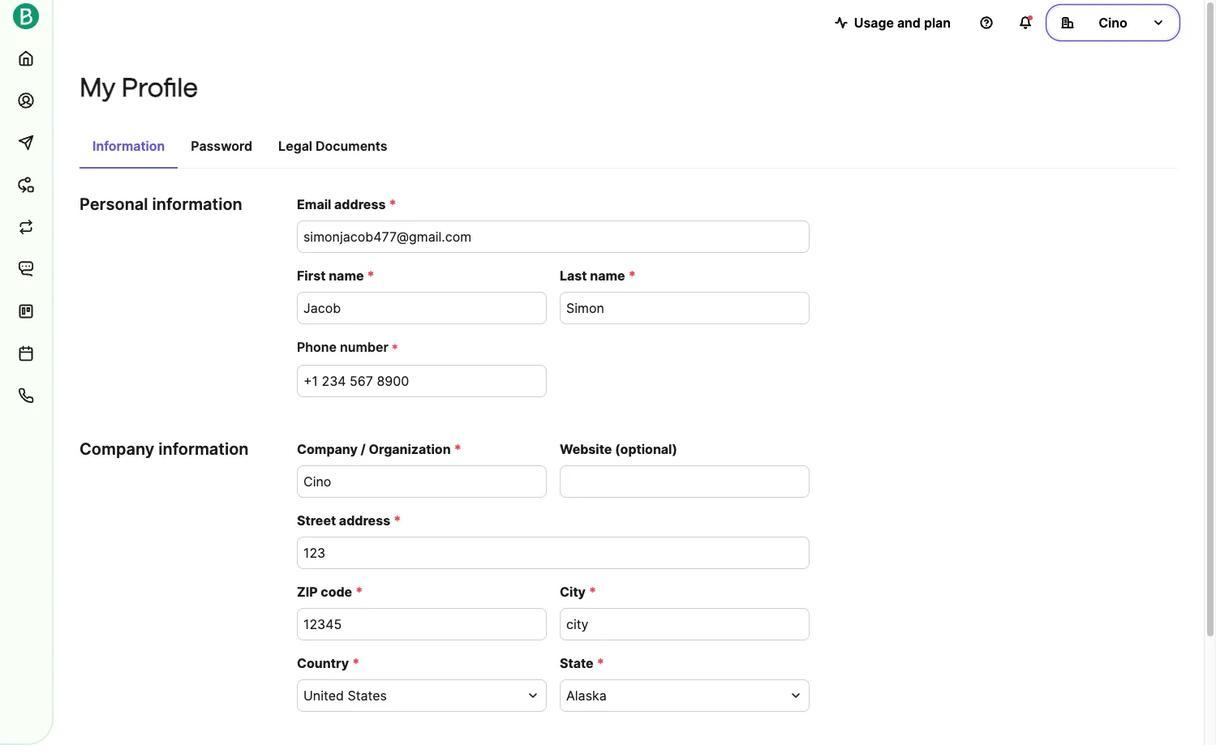 Task type: vqa. For each thing, say whether or not it's contained in the screenshot.
Can
no



Task type: locate. For each thing, give the bounding box(es) containing it.
my
[[80, 72, 116, 103]]

tab list
[[80, 130, 1178, 169]]

united
[[304, 688, 344, 704]]

None text field
[[297, 221, 810, 253], [297, 292, 547, 325], [297, 466, 547, 498], [297, 608, 547, 641], [560, 608, 810, 641], [297, 221, 810, 253], [297, 292, 547, 325], [297, 466, 547, 498], [297, 608, 547, 641], [560, 608, 810, 641]]

address
[[334, 196, 386, 213], [339, 513, 391, 529]]

1 name from the left
[[329, 268, 364, 284]]

password link
[[178, 130, 265, 167]]

states
[[348, 688, 387, 704]]

phone number *
[[297, 339, 398, 357]]

address right email at the top
[[334, 196, 386, 213]]

0 vertical spatial address
[[334, 196, 386, 213]]

city *
[[560, 584, 597, 600]]

state
[[560, 655, 594, 672]]

1 vertical spatial address
[[339, 513, 391, 529]]

address right the street
[[339, 513, 391, 529]]

first name *
[[297, 268, 375, 284]]

legal
[[278, 138, 312, 154]]

personal
[[80, 195, 148, 214]]

*
[[389, 196, 396, 213], [367, 268, 375, 284], [629, 268, 636, 284], [392, 341, 398, 357], [454, 441, 462, 457], [394, 513, 401, 529], [356, 584, 363, 600], [589, 584, 597, 600], [352, 655, 360, 672], [597, 655, 604, 672]]

information
[[152, 195, 242, 214], [158, 440, 249, 459]]

email address *
[[297, 196, 396, 213]]

name
[[329, 268, 364, 284], [590, 268, 625, 284]]

name right 'last'
[[590, 268, 625, 284]]

zip
[[297, 584, 318, 600]]

name right first
[[329, 268, 364, 284]]

* right email at the top
[[389, 196, 396, 213]]

* right number
[[392, 341, 398, 357]]

0 horizontal spatial company
[[80, 440, 154, 459]]

0 vertical spatial information
[[152, 195, 242, 214]]

company
[[80, 440, 154, 459], [297, 441, 358, 457]]

1 vertical spatial information
[[158, 440, 249, 459]]

usage and plan
[[854, 15, 951, 31]]

* down the organization
[[394, 513, 401, 529]]

password
[[191, 138, 252, 154]]

street
[[297, 513, 336, 529]]

(optional)
[[615, 441, 678, 457]]

my profile
[[80, 72, 198, 103]]

/
[[361, 441, 366, 457]]

first
[[297, 268, 326, 284]]

email
[[297, 196, 331, 213]]

1 horizontal spatial name
[[590, 268, 625, 284]]

Website (optional) text field
[[560, 466, 810, 498]]

company for company information
[[80, 440, 154, 459]]

* right city at the left of page
[[589, 584, 597, 600]]

None text field
[[560, 292, 810, 325], [297, 365, 547, 397], [297, 537, 810, 569], [560, 292, 810, 325], [297, 365, 547, 397], [297, 537, 810, 569]]

2 name from the left
[[590, 268, 625, 284]]

profile
[[122, 72, 198, 103]]

tab list containing information
[[80, 130, 1178, 169]]

and
[[897, 15, 921, 31]]

1 horizontal spatial company
[[297, 441, 358, 457]]

documents
[[316, 138, 388, 154]]

0 horizontal spatial name
[[329, 268, 364, 284]]

zip code *
[[297, 584, 363, 600]]

company information
[[80, 440, 249, 459]]

usage
[[854, 15, 894, 31]]

organization
[[369, 441, 451, 457]]

* right country
[[352, 655, 360, 672]]

street address *
[[297, 513, 401, 529]]

usage and plan button
[[822, 6, 964, 39]]

information for personal information
[[152, 195, 242, 214]]

None field
[[304, 686, 521, 706], [566, 686, 784, 706], [304, 686, 521, 706], [566, 686, 784, 706]]

plan
[[924, 15, 951, 31]]

code
[[321, 584, 352, 600]]

phone
[[297, 339, 337, 355]]



Task type: describe. For each thing, give the bounding box(es) containing it.
* right first
[[367, 268, 375, 284]]

cino
[[1099, 15, 1128, 31]]

information for company information
[[158, 440, 249, 459]]

information link
[[80, 130, 178, 169]]

last
[[560, 268, 587, 284]]

united states button
[[297, 680, 547, 712]]

* right the organization
[[454, 441, 462, 457]]

* right code
[[356, 584, 363, 600]]

last name *
[[560, 268, 636, 284]]

website
[[560, 441, 612, 457]]

personal information
[[80, 195, 242, 214]]

country
[[297, 655, 349, 672]]

name for first name
[[329, 268, 364, 284]]

united states
[[304, 688, 387, 704]]

alaska
[[566, 688, 607, 704]]

information
[[93, 138, 165, 154]]

city
[[560, 584, 586, 600]]

* right 'last'
[[629, 268, 636, 284]]

country *
[[297, 655, 360, 672]]

company / organization *
[[297, 441, 462, 457]]

number
[[340, 339, 389, 355]]

cino button
[[1049, 6, 1178, 39]]

legal documents
[[278, 138, 388, 154]]

* right state
[[597, 655, 604, 672]]

company for company / organization *
[[297, 441, 358, 457]]

alaska button
[[560, 680, 810, 712]]

state *
[[560, 655, 604, 672]]

legal documents link
[[265, 130, 401, 167]]

address for street address
[[339, 513, 391, 529]]

website (optional)
[[560, 441, 678, 457]]

address for email address
[[334, 196, 386, 213]]

name for last name
[[590, 268, 625, 284]]

* inside phone number *
[[392, 341, 398, 357]]



